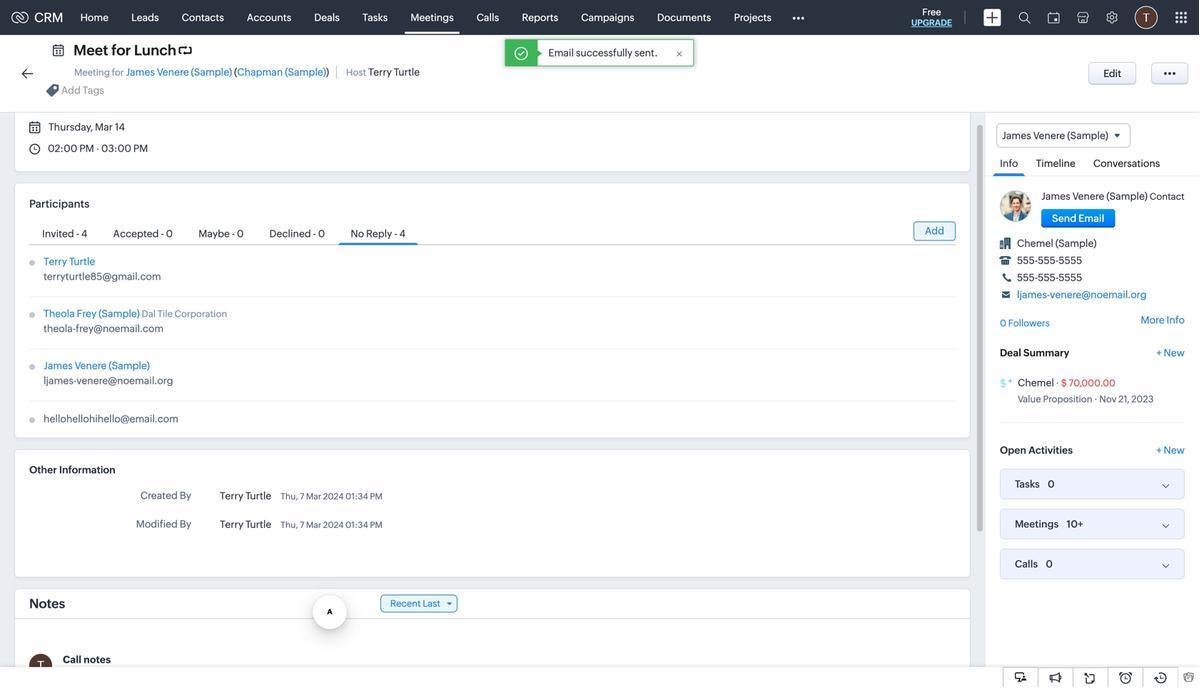 Task type: vqa. For each thing, say whether or not it's contained in the screenshot.
Thursday,
yes



Task type: locate. For each thing, give the bounding box(es) containing it.
create menu image
[[984, 9, 1002, 26]]

info
[[1000, 158, 1018, 169], [1167, 314, 1185, 326]]

0 followers
[[1000, 318, 1050, 329]]

01:34 for created by
[[346, 492, 368, 501]]

participants
[[29, 198, 89, 210]]

terry down invited
[[44, 256, 67, 267]]

· left nov
[[1094, 394, 1098, 405]]

1 horizontal spatial venere@noemail.org
[[1050, 289, 1147, 301]]

new
[[1164, 347, 1185, 359], [1164, 445, 1185, 456]]

chemel for chemel · $ 70,000.00 value proposition · nov 21, 2023
[[1018, 377, 1054, 389]]

chemel inside chemel · $ 70,000.00 value proposition · nov 21, 2023
[[1018, 377, 1054, 389]]

hellohellohihello@email.com
[[44, 413, 178, 425]]

meetings
[[411, 12, 454, 23], [1015, 519, 1059, 530]]

created
[[140, 490, 178, 501]]

2 vertical spatial james venere (sample) link
[[44, 360, 150, 372]]

0 vertical spatial +
[[1157, 347, 1162, 359]]

profile image
[[1135, 6, 1158, 29]]

info right 'more'
[[1167, 314, 1185, 326]]

1 new from the top
[[1164, 347, 1185, 359]]

for down meet for lunch
[[112, 67, 124, 78]]

1 for from the top
[[111, 42, 131, 59]]

1 vertical spatial 7
[[300, 520, 304, 530]]

1 vertical spatial 2024
[[323, 520, 344, 530]]

james venere (sample) link down lunch
[[126, 66, 232, 78]]

james for james venere (sample)
[[1002, 130, 1031, 141]]

call
[[63, 654, 81, 666]]

0 vertical spatial thu, 7 mar 2024 01:34 pm
[[281, 492, 383, 501]]

search image
[[1019, 11, 1031, 24]]

search element
[[1010, 0, 1039, 35]]

more
[[1141, 314, 1165, 326]]

1 horizontal spatial 4
[[399, 228, 406, 239]]

- right maybe
[[232, 228, 235, 239]]

-
[[96, 143, 99, 154], [76, 228, 79, 239], [161, 228, 164, 239], [232, 228, 235, 239], [313, 228, 316, 239], [394, 228, 397, 239]]

venere inside field
[[1033, 130, 1065, 141]]

notes
[[84, 654, 111, 666]]

2 terry turtle from the top
[[220, 519, 271, 530]]

maybe - 0
[[199, 228, 244, 239]]

host
[[346, 67, 366, 78]]

free
[[922, 7, 941, 17]]

add for add tags
[[61, 84, 81, 96]]

theola-frey@noemail.com link
[[44, 323, 164, 334]]

reply
[[366, 228, 392, 239]]

2 vertical spatial mar
[[306, 520, 321, 530]]

- right accepted
[[161, 228, 164, 239]]

1 7 from the top
[[300, 492, 304, 501]]

terry
[[368, 66, 392, 78], [44, 256, 67, 267], [220, 490, 243, 502], [220, 519, 243, 530]]

by for modified by
[[180, 519, 191, 530]]

james down lunch
[[126, 66, 155, 78]]

0 vertical spatial terry turtle
[[220, 490, 271, 502]]

1 vertical spatial meetings
[[1015, 519, 1059, 530]]

james venere (sample)
[[1002, 130, 1109, 141]]

1 thu, 7 mar 2024 01:34 pm from the top
[[281, 492, 383, 501]]

4
[[81, 228, 87, 239], [399, 228, 406, 239]]

0 vertical spatial info
[[1000, 158, 1018, 169]]

1 vertical spatial james venere (sample) link
[[1042, 191, 1148, 202]]

james inside the james venere (sample) ljames-venere@noemail.org
[[44, 360, 73, 372]]

0 vertical spatial thu,
[[281, 492, 298, 501]]

frey@noemail.com
[[76, 323, 164, 334]]

james
[[126, 66, 155, 78], [1002, 130, 1031, 141], [1042, 191, 1071, 202], [44, 360, 73, 372]]

4 right invited
[[81, 228, 87, 239]]

add
[[61, 84, 81, 96], [925, 225, 944, 237]]

1 2024 from the top
[[323, 492, 344, 501]]

2 thu, from the top
[[281, 520, 298, 530]]

venere up 'timeline' link
[[1033, 130, 1065, 141]]

1 terry turtle from the top
[[220, 490, 271, 502]]

documents
[[657, 12, 711, 23]]

james down theola-
[[44, 360, 73, 372]]

2 by from the top
[[180, 519, 191, 530]]

2 5555 from the top
[[1059, 272, 1082, 284]]

0
[[166, 228, 173, 239], [237, 228, 244, 239], [318, 228, 325, 239], [1000, 318, 1006, 329], [1048, 479, 1055, 490], [1046, 559, 1053, 570]]

1 + from the top
[[1157, 347, 1162, 359]]

frey
[[77, 308, 97, 319]]

venere down theola-frey@noemail.com link
[[75, 360, 107, 372]]

last
[[423, 599, 440, 609]]

4 right reply
[[399, 228, 406, 239]]

meet
[[74, 42, 108, 59]]

mar
[[95, 121, 113, 133], [306, 492, 321, 501], [306, 520, 321, 530]]

2 2024 from the top
[[323, 520, 344, 530]]

james down 'timeline'
[[1042, 191, 1071, 202]]

chemel up ljames-venere@noemail.org
[[1017, 238, 1054, 249]]

0 vertical spatial ·
[[1056, 378, 1059, 389]]

1 vertical spatial by
[[180, 519, 191, 530]]

terry turtle for modified by
[[220, 519, 271, 530]]

venere inside the james venere (sample) ljames-venere@noemail.org
[[75, 360, 107, 372]]

for right the meet
[[111, 42, 131, 59]]

0 vertical spatial 01:34
[[346, 492, 368, 501]]

0 vertical spatial venere@noemail.org
[[1050, 289, 1147, 301]]

(sample) up 'timeline' link
[[1067, 130, 1109, 141]]

create menu element
[[975, 0, 1010, 35]]

(sample) inside theola frey (sample) dal tile corporation theola-frey@noemail.com
[[99, 308, 140, 319]]

info left 'timeline'
[[1000, 158, 1018, 169]]

meeting for james venere (sample) ( chapman (sample) )
[[74, 66, 329, 78]]

lunch
[[134, 42, 176, 59]]

by right created
[[180, 490, 191, 501]]

turtle
[[394, 66, 420, 78], [69, 256, 95, 267], [245, 490, 271, 502], [245, 519, 271, 530]]

5555 down chemel (sample) link
[[1059, 255, 1082, 266]]

1 vertical spatial for
[[112, 67, 124, 78]]

ljames- down theola-
[[44, 375, 76, 387]]

0 horizontal spatial ljames-
[[44, 375, 76, 387]]

venere down lunch
[[157, 66, 189, 78]]

deal summary
[[1000, 347, 1070, 359]]

venere@noemail.org up hellohellohihello@email.com
[[76, 375, 173, 387]]

· left $
[[1056, 378, 1059, 389]]

accepted - 0
[[113, 228, 173, 239]]

0 vertical spatial new
[[1164, 347, 1185, 359]]

1 vertical spatial thu, 7 mar 2024 01:34 pm
[[281, 520, 383, 530]]

0 vertical spatial add
[[61, 84, 81, 96]]

+ new link
[[1157, 347, 1185, 366]]

2 thu, 7 mar 2024 01:34 pm from the top
[[281, 520, 383, 530]]

James Venere (Sample) field
[[997, 123, 1131, 148]]

deals link
[[303, 0, 351, 35]]

venere down 'timeline'
[[1073, 191, 1105, 202]]

email
[[549, 47, 574, 59]]

meetings left 10+
[[1015, 519, 1059, 530]]

james inside field
[[1002, 130, 1031, 141]]

2 new from the top
[[1164, 445, 1185, 456]]

terry right created by on the left of page
[[220, 490, 243, 502]]

2 01:34 from the top
[[346, 520, 368, 530]]

james venere (sample) link down conversations
[[1042, 191, 1148, 202]]

deal
[[1000, 347, 1021, 359]]

james venere (sample) link for james venere (sample) ljames-venere@noemail.org
[[44, 360, 150, 372]]

tasks right deals link
[[363, 12, 388, 23]]

1 vertical spatial + new
[[1157, 445, 1185, 456]]

0 vertical spatial mar
[[95, 121, 113, 133]]

1 vertical spatial info
[[1167, 314, 1185, 326]]

1 vertical spatial chemel
[[1018, 377, 1054, 389]]

modified by
[[136, 519, 191, 530]]

modified
[[136, 519, 178, 530]]

tasks down open activities
[[1015, 479, 1040, 490]]

(sample) inside field
[[1067, 130, 1109, 141]]

1 horizontal spatial add
[[925, 225, 944, 237]]

documents link
[[646, 0, 723, 35]]

1 vertical spatial 5555
[[1059, 272, 1082, 284]]

2023
[[1132, 394, 1154, 405]]

1 vertical spatial calls
[[1015, 559, 1038, 570]]

for inside meeting for james venere (sample) ( chapman (sample) )
[[112, 67, 124, 78]]

leads
[[131, 12, 159, 23]]

0 vertical spatial 2024
[[323, 492, 344, 501]]

0 vertical spatial meetings
[[411, 12, 454, 23]]

1 by from the top
[[180, 490, 191, 501]]

1 vertical spatial tasks
[[1015, 479, 1040, 490]]

0 vertical spatial by
[[180, 490, 191, 501]]

1 horizontal spatial ljames-venere@noemail.org link
[[1017, 289, 1147, 301]]

1 vertical spatial +
[[1157, 445, 1162, 456]]

+
[[1157, 347, 1162, 359], [1157, 445, 1162, 456]]

- for maybe - 0
[[232, 228, 235, 239]]

None button
[[1089, 62, 1137, 85], [1042, 209, 1115, 228], [1089, 62, 1137, 85], [1042, 209, 1115, 228]]

james venere (sample) link down theola-frey@noemail.com link
[[44, 360, 150, 372]]

meetings left calls link
[[411, 12, 454, 23]]

1 horizontal spatial ljames-
[[1017, 289, 1050, 301]]

Other Modules field
[[783, 6, 814, 29]]

1 vertical spatial venere@noemail.org
[[76, 375, 173, 387]]

1 vertical spatial mar
[[306, 492, 321, 501]]

thu, 7 mar 2024 01:34 pm
[[281, 492, 383, 501], [281, 520, 383, 530]]

timeline
[[1036, 158, 1076, 169]]

0 horizontal spatial 4
[[81, 228, 87, 239]]

calls
[[477, 12, 499, 23], [1015, 559, 1038, 570]]

tags
[[83, 84, 104, 96]]

2024 for created by
[[323, 492, 344, 501]]

- right invited
[[76, 228, 79, 239]]

1 01:34 from the top
[[346, 492, 368, 501]]

meetings link
[[399, 0, 465, 35]]

tasks inside tasks link
[[363, 12, 388, 23]]

ljames-
[[1017, 289, 1050, 301], [44, 375, 76, 387]]

1 thu, from the top
[[281, 492, 298, 501]]

0 vertical spatial 555-555-5555
[[1017, 255, 1082, 266]]

conversations
[[1094, 158, 1160, 169]]

ljames-venere@noemail.org link up hellohellohihello@email.com
[[44, 375, 173, 387]]

(sample) up frey@noemail.com
[[99, 308, 140, 319]]

email successfully sent.
[[549, 47, 658, 59]]

(sample) down frey@noemail.com
[[109, 360, 150, 372]]

add for add
[[925, 225, 944, 237]]

0 vertical spatial for
[[111, 42, 131, 59]]

01:34
[[346, 492, 368, 501], [346, 520, 368, 530]]

0 vertical spatial tasks
[[363, 12, 388, 23]]

by right the modified
[[180, 519, 191, 530]]

1 5555 from the top
[[1059, 255, 1082, 266]]

chemel up the value
[[1018, 377, 1054, 389]]

0 horizontal spatial tasks
[[363, 12, 388, 23]]

- right declined
[[313, 228, 316, 239]]

0 horizontal spatial meetings
[[411, 12, 454, 23]]

0 horizontal spatial add
[[61, 84, 81, 96]]

terry right host
[[368, 66, 392, 78]]

meetings inside meetings link
[[411, 12, 454, 23]]

1 vertical spatial 01:34
[[346, 520, 368, 530]]

dal
[[142, 309, 156, 319]]

0 horizontal spatial venere@noemail.org
[[76, 375, 173, 387]]

- for invited - 4
[[76, 228, 79, 239]]

0 vertical spatial james venere (sample) link
[[126, 66, 232, 78]]

(sample) right chapman
[[285, 66, 326, 78]]

add link
[[914, 222, 956, 241]]

chemel · $ 70,000.00 value proposition · nov 21, 2023
[[1018, 377, 1154, 405]]

02:00
[[48, 143, 77, 154]]

1 vertical spatial add
[[925, 225, 944, 237]]

0 vertical spatial ljames-
[[1017, 289, 1050, 301]]

0 vertical spatial 7
[[300, 492, 304, 501]]

for
[[111, 42, 131, 59], [112, 67, 124, 78]]

1 vertical spatial terry turtle
[[220, 519, 271, 530]]

ljames-venere@noemail.org link down chemel (sample) link
[[1017, 289, 1147, 301]]

tasks
[[363, 12, 388, 23], [1015, 479, 1040, 490]]

5555 up ljames-venere@noemail.org
[[1059, 272, 1082, 284]]

0 horizontal spatial info
[[1000, 158, 1018, 169]]

·
[[1056, 378, 1059, 389], [1094, 394, 1098, 405]]

1 vertical spatial ljames-venere@noemail.org link
[[44, 375, 173, 387]]

calendar image
[[1048, 12, 1060, 23]]

1 vertical spatial new
[[1164, 445, 1185, 456]]

hellohellohihello@email.com link
[[44, 413, 178, 425]]

0 vertical spatial + new
[[1157, 347, 1185, 359]]

ljames- up followers
[[1017, 289, 1050, 301]]

1 vertical spatial thu,
[[281, 520, 298, 530]]

0 horizontal spatial ·
[[1056, 378, 1059, 389]]

created by
[[140, 490, 191, 501]]

tasks link
[[351, 0, 399, 35]]

0 vertical spatial 5555
[[1059, 255, 1082, 266]]

1 horizontal spatial ·
[[1094, 394, 1098, 405]]

venere@noemail.org up 'more'
[[1050, 289, 1147, 301]]

0 vertical spatial chemel
[[1017, 238, 1054, 249]]

projects link
[[723, 0, 783, 35]]

1 vertical spatial ljames-
[[44, 375, 76, 387]]

5555
[[1059, 255, 1082, 266], [1059, 272, 1082, 284]]

profile element
[[1126, 0, 1166, 35]]

add tags
[[61, 84, 104, 96]]

2 7 from the top
[[300, 520, 304, 530]]

1 vertical spatial 555-555-5555
[[1017, 272, 1082, 284]]

0 horizontal spatial ljames-venere@noemail.org link
[[44, 375, 173, 387]]

terryturtle85@gmail.com
[[44, 271, 161, 282]]

open
[[1000, 445, 1027, 456]]

james up info link
[[1002, 130, 1031, 141]]

0 vertical spatial calls
[[477, 12, 499, 23]]

2 for from the top
[[112, 67, 124, 78]]



Task type: describe. For each thing, give the bounding box(es) containing it.
james venere (sample) contact
[[1042, 191, 1185, 202]]

corporation
[[174, 309, 227, 319]]

$
[[1061, 378, 1067, 389]]

leads link
[[120, 0, 170, 35]]

ljames-venere@noemail.org
[[1017, 289, 1147, 301]]

2 + new from the top
[[1157, 445, 1185, 456]]

(sample) up ljames-venere@noemail.org
[[1056, 238, 1097, 249]]

reports
[[522, 12, 558, 23]]

mar for created by
[[306, 492, 321, 501]]

successfully
[[576, 47, 633, 59]]

crm link
[[11, 10, 63, 25]]

theola-
[[44, 323, 76, 334]]

1 vertical spatial ·
[[1094, 394, 1098, 405]]

open activities
[[1000, 445, 1073, 456]]

chapman (sample) link
[[237, 66, 326, 78]]

proposition
[[1043, 394, 1093, 405]]

(sample) down conversations
[[1107, 191, 1148, 202]]

chemel link
[[1018, 377, 1054, 389]]

1 horizontal spatial calls
[[1015, 559, 1038, 570]]

thu, 7 mar 2024 01:34 pm for modified by
[[281, 520, 383, 530]]

home
[[80, 12, 109, 23]]

- right reply
[[394, 228, 397, 239]]

no
[[351, 228, 364, 239]]

by for created by
[[180, 490, 191, 501]]

value
[[1018, 394, 1041, 405]]

- for accepted - 0
[[161, 228, 164, 239]]

declined
[[270, 228, 311, 239]]

more info
[[1141, 314, 1185, 326]]

recent last
[[390, 599, 440, 609]]

james venere (sample) link for james venere (sample) contact
[[1042, 191, 1148, 202]]

theola frey (sample) dal tile corporation theola-frey@noemail.com
[[44, 308, 227, 334]]

crm
[[34, 10, 63, 25]]

+ inside the '+ new' link
[[1157, 347, 1162, 359]]

campaigns link
[[570, 0, 646, 35]]

home link
[[69, 0, 120, 35]]

2 4 from the left
[[399, 228, 406, 239]]

2 + from the top
[[1157, 445, 1162, 456]]

7 for modified by
[[300, 520, 304, 530]]

host terry turtle
[[346, 66, 420, 78]]

70,000.00
[[1069, 378, 1116, 389]]

thu, for modified by
[[281, 520, 298, 530]]

03:00
[[101, 143, 131, 154]]

(sample) inside the james venere (sample) ljames-venere@noemail.org
[[109, 360, 150, 372]]

- left 03:00
[[96, 143, 99, 154]]

chemel for chemel (sample)
[[1017, 238, 1054, 249]]

2 555-555-5555 from the top
[[1017, 272, 1082, 284]]

for for lunch
[[111, 42, 131, 59]]

invited
[[42, 228, 74, 239]]

james for james venere (sample) ljames-venere@noemail.org
[[44, 360, 73, 372]]

1 4 from the left
[[81, 228, 87, 239]]

thursday,
[[48, 121, 93, 133]]

conversations link
[[1086, 148, 1167, 176]]

terry turtle terryturtle85@gmail.com
[[44, 256, 161, 282]]

theola
[[44, 308, 75, 319]]

thu, for created by
[[281, 492, 298, 501]]

chemel (sample) link
[[1017, 238, 1097, 249]]

other
[[29, 464, 57, 476]]

call notes
[[63, 654, 111, 666]]

terry turtle link
[[44, 256, 95, 267]]

nov
[[1100, 394, 1117, 405]]

venere for james venere (sample) contact
[[1073, 191, 1105, 202]]

(
[[234, 66, 237, 78]]

followers
[[1008, 318, 1050, 329]]

accounts
[[247, 12, 291, 23]]

02:00 pm - 03:00 pm
[[48, 143, 148, 154]]

summary
[[1024, 347, 1070, 359]]

contact
[[1150, 191, 1185, 202]]

01:34 for modified by
[[346, 520, 368, 530]]

(sample) left (
[[191, 66, 232, 78]]

campaigns
[[581, 12, 634, 23]]

recent
[[390, 599, 421, 609]]

1 555-555-5555 from the top
[[1017, 255, 1082, 266]]

logo image
[[11, 12, 29, 23]]

new inside the '+ new' link
[[1164, 347, 1185, 359]]

1 + new from the top
[[1157, 347, 1185, 359]]

mar for modified by
[[306, 520, 321, 530]]

meeting
[[74, 67, 110, 78]]

thursday, mar 14
[[46, 121, 125, 133]]

- for declined - 0
[[313, 228, 316, 239]]

maybe
[[199, 228, 230, 239]]

sent.
[[635, 47, 658, 59]]

invited - 4
[[42, 228, 87, 239]]

meet for lunch
[[74, 42, 176, 59]]

james for james venere (sample) contact
[[1042, 191, 1071, 202]]

reports link
[[511, 0, 570, 35]]

timeline link
[[1029, 148, 1083, 176]]

terry turtle for created by
[[220, 490, 271, 502]]

terry right modified by
[[220, 519, 243, 530]]

more info link
[[1141, 314, 1185, 326]]

projects
[[734, 12, 772, 23]]

upgrade
[[911, 18, 952, 27]]

1 horizontal spatial tasks
[[1015, 479, 1040, 490]]

terryturtle85@gmail.com link
[[44, 271, 161, 282]]

deals
[[314, 12, 340, 23]]

calls link
[[465, 0, 511, 35]]

other information
[[29, 464, 115, 476]]

thu, 7 mar 2024 01:34 pm for created by
[[281, 492, 383, 501]]

for for james
[[112, 67, 124, 78]]

0 horizontal spatial calls
[[477, 12, 499, 23]]

venere for james venere (sample) ljames-venere@noemail.org
[[75, 360, 107, 372]]

information
[[59, 464, 115, 476]]

10+
[[1067, 519, 1083, 530]]

theola frey (sample) link
[[44, 308, 140, 319]]

1 horizontal spatial meetings
[[1015, 519, 1059, 530]]

venere for james venere (sample)
[[1033, 130, 1065, 141]]

contacts link
[[170, 0, 235, 35]]

2024 for modified by
[[323, 520, 344, 530]]

ljames- inside the james venere (sample) ljames-venere@noemail.org
[[44, 375, 76, 387]]

accepted
[[113, 228, 159, 239]]

chemel (sample)
[[1017, 238, 1097, 249]]

contacts
[[182, 12, 224, 23]]

14
[[115, 121, 125, 133]]

7 for created by
[[300, 492, 304, 501]]

venere@noemail.org inside the james venere (sample) ljames-venere@noemail.org
[[76, 375, 173, 387]]

no reply - 4
[[351, 228, 406, 239]]

0 vertical spatial ljames-venere@noemail.org link
[[1017, 289, 1147, 301]]

terry inside terry turtle terryturtle85@gmail.com
[[44, 256, 67, 267]]

turtle inside terry turtle terryturtle85@gmail.com
[[69, 256, 95, 267]]

1 horizontal spatial info
[[1167, 314, 1185, 326]]

free upgrade
[[911, 7, 952, 27]]



